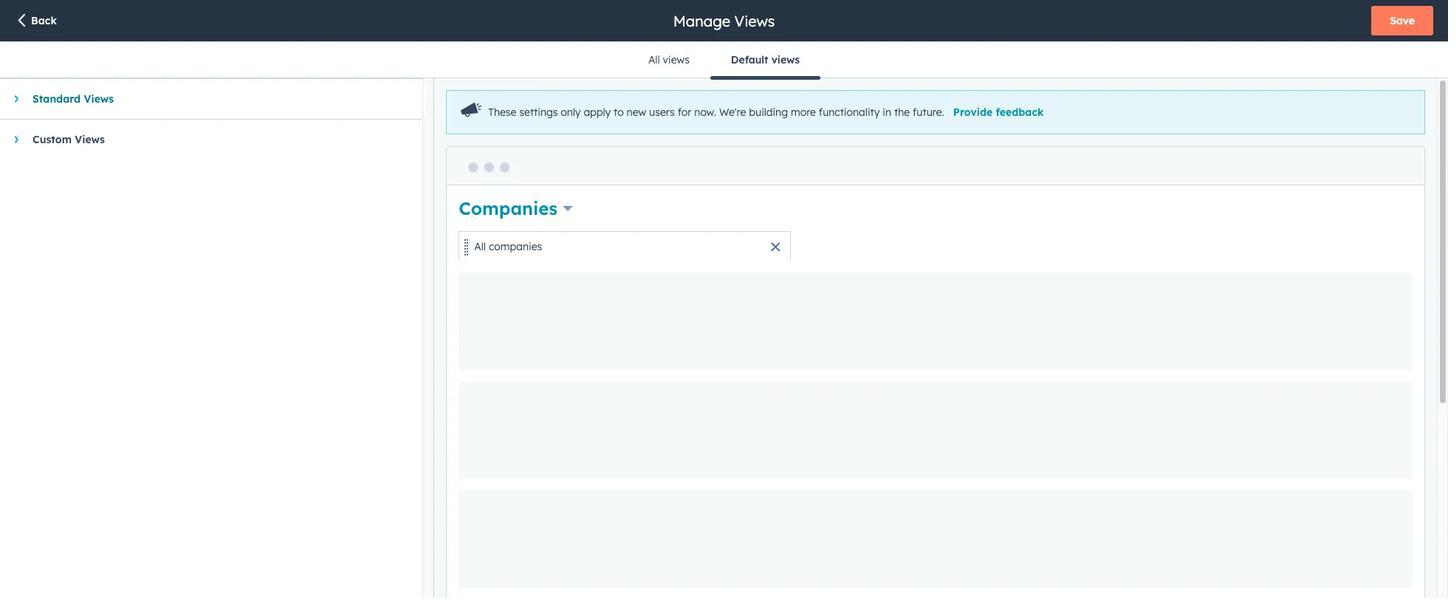 Task type: locate. For each thing, give the bounding box(es) containing it.
views inside page section 'element'
[[735, 11, 775, 30]]

feedback
[[996, 106, 1044, 119]]

caret image
[[14, 95, 18, 103]]

provide feedback
[[954, 106, 1044, 119]]

1 horizontal spatial views
[[772, 53, 800, 66]]

views for manage views
[[735, 11, 775, 30]]

2 views from the left
[[772, 53, 800, 66]]

in
[[883, 106, 892, 119]]

1 vertical spatial all
[[475, 240, 486, 253]]

functionality
[[819, 106, 880, 119]]

views down manage
[[663, 53, 690, 66]]

views for standard views
[[84, 92, 114, 106]]

views inside button
[[772, 53, 800, 66]]

views
[[663, 53, 690, 66], [772, 53, 800, 66]]

views right default
[[772, 53, 800, 66]]

views up default
[[735, 11, 775, 30]]

all left companies at the left of the page
[[475, 240, 486, 253]]

users
[[650, 106, 675, 119]]

all up users
[[649, 53, 660, 66]]

views
[[735, 11, 775, 30], [84, 92, 114, 106], [75, 133, 105, 146]]

views inside 'dropdown button'
[[75, 133, 105, 146]]

all for all views
[[649, 53, 660, 66]]

back link
[[15, 13, 57, 30]]

0 vertical spatial views
[[735, 11, 775, 30]]

manage views
[[674, 11, 775, 30]]

1 vertical spatial views
[[84, 92, 114, 106]]

1 views from the left
[[663, 53, 690, 66]]

all for all companies
[[475, 240, 486, 253]]

2 vertical spatial views
[[75, 133, 105, 146]]

back
[[31, 14, 57, 27]]

we're
[[720, 106, 747, 119]]

save button
[[1372, 6, 1434, 35]]

page section element
[[0, 0, 1449, 41]]

views right the custom
[[75, 133, 105, 146]]

standard views button
[[0, 79, 408, 119]]

views inside dropdown button
[[84, 92, 114, 106]]

new
[[627, 106, 647, 119]]

all companies
[[475, 240, 542, 253]]

1 horizontal spatial all
[[649, 53, 660, 66]]

building
[[749, 106, 788, 119]]

standard views
[[33, 92, 114, 106]]

custom
[[33, 133, 72, 146]]

apply
[[584, 106, 611, 119]]

views right standard
[[84, 92, 114, 106]]

views inside button
[[663, 53, 690, 66]]

provide
[[954, 106, 993, 119]]

0 horizontal spatial all
[[475, 240, 486, 253]]

navigation
[[628, 42, 821, 79]]

future.
[[913, 106, 945, 119]]

0 horizontal spatial views
[[663, 53, 690, 66]]

0 vertical spatial all
[[649, 53, 660, 66]]

all
[[649, 53, 660, 66], [475, 240, 486, 253]]



Task type: describe. For each thing, give the bounding box(es) containing it.
to
[[614, 106, 624, 119]]

companies
[[459, 198, 558, 220]]

provide feedback button
[[954, 106, 1044, 119]]

views for all views
[[663, 53, 690, 66]]

default views button
[[711, 42, 821, 79]]

standard
[[33, 92, 81, 106]]

default views
[[731, 53, 800, 66]]

views for custom views
[[75, 133, 105, 146]]

more
[[791, 106, 816, 119]]

for
[[678, 106, 692, 119]]

all views button
[[628, 42, 711, 78]]

navigation containing all views
[[628, 42, 821, 79]]

these settings only apply to new users for now. we're building more functionality in the future.
[[489, 106, 945, 119]]

all companies button
[[459, 232, 792, 261]]

the
[[895, 106, 910, 119]]

views for default views
[[772, 53, 800, 66]]

all views
[[649, 53, 690, 66]]

only
[[561, 106, 581, 119]]

save
[[1391, 14, 1416, 27]]

now.
[[695, 106, 717, 119]]

companies
[[489, 240, 542, 253]]

custom views
[[33, 133, 105, 146]]

manage
[[674, 11, 731, 30]]

companies button
[[459, 196, 573, 221]]

these
[[489, 106, 517, 119]]

custom views button
[[0, 120, 408, 160]]

settings
[[520, 106, 558, 119]]

default
[[731, 53, 769, 66]]

caret image
[[14, 135, 18, 144]]



Task type: vqa. For each thing, say whether or not it's contained in the screenshot.
Custom caret image
yes



